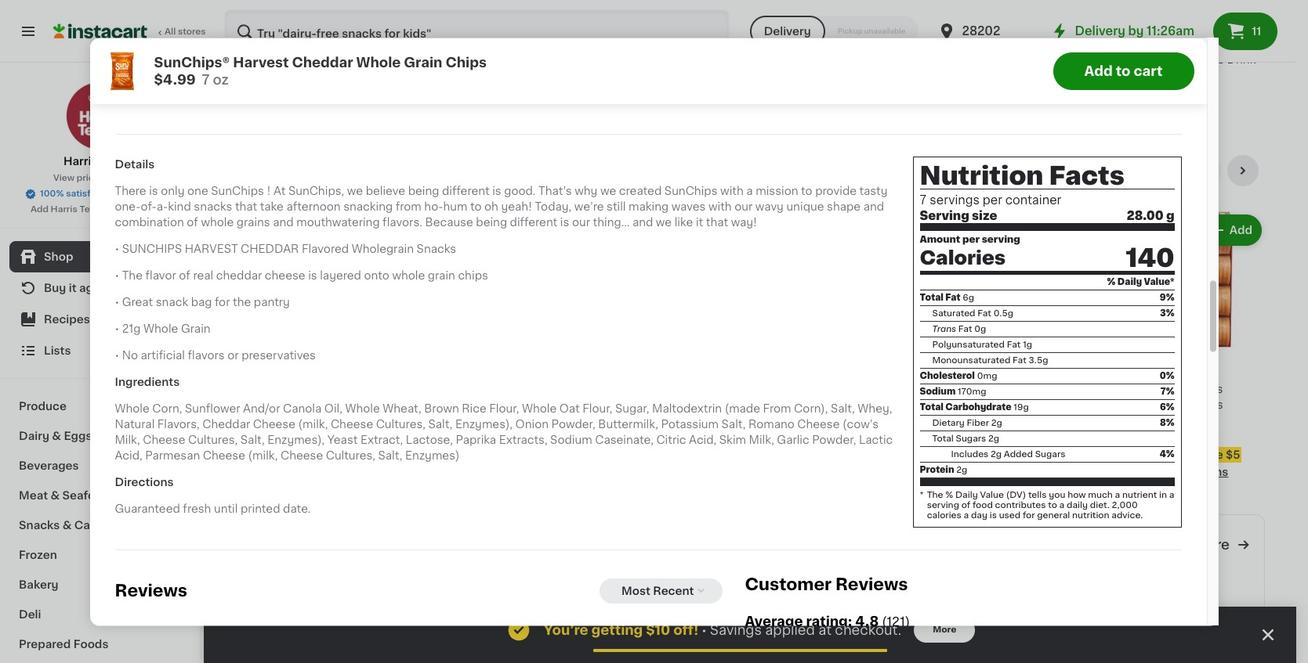 Task type: locate. For each thing, give the bounding box(es) containing it.
0 vertical spatial whole
[[201, 217, 234, 228]]

% inside * the % daily value (dv) tells you how much a nutrient in a serving of food contributes to a daily diet. 2,000 calories a day is used for general nutrition advice.
[[946, 492, 953, 500]]

delivery inside button
[[764, 26, 811, 37]]

we
[[347, 186, 363, 197], [600, 186, 616, 197], [656, 217, 672, 228]]

all
[[1114, 165, 1127, 176]]

• for • the flavor of real cheddar cheese is layered onto whole grain chips
[[115, 271, 119, 282]]

$5 inside 'spend $20, save $5 see eligible items'
[[1226, 450, 1240, 461]]

$5 down caseinate,
[[630, 450, 644, 461]]

2 inside product group
[[244, 360, 256, 378]]

0 horizontal spatial 5
[[682, 447, 689, 458]]

delivery for delivery
[[764, 26, 811, 37]]

0 horizontal spatial cheddar
[[202, 420, 250, 430]]

it right like
[[696, 217, 703, 228]]

the inside * the % daily value (dv) tells you how much a nutrient in a serving of food contributes to a daily diet. 2,000 calories a day is used for general nutrition advice.
[[927, 492, 943, 500]]

2 horizontal spatial 100%
[[870, 54, 900, 65]]

orange for 4
[[560, 70, 601, 81]]

whole inside sunchips® harvest cheddar whole grain chips
[[435, 400, 469, 411]]

1 vertical spatial more
[[933, 626, 957, 635]]

total up saturated
[[920, 294, 944, 303]]

1 horizontal spatial acid,
[[689, 435, 717, 446]]

7 inside sunchips® harvest cheddar whole grain chips $4.99 7 oz
[[202, 73, 210, 85]]

oz inside the 3 simply lemonade with strawberry fruit juice drink (777) 52 fl oz
[[1007, 101, 1020, 112]]

$
[[238, 16, 244, 25], [834, 16, 840, 25], [1132, 16, 1138, 25], [238, 361, 244, 371], [983, 361, 989, 371], [1132, 361, 1138, 371]]

minute down "by"
[[1129, 38, 1167, 49]]

0 horizontal spatial spend
[[535, 450, 571, 461]]

we up snacking
[[347, 186, 363, 197]]

1 horizontal spatial whole
[[392, 271, 425, 282]]

directions
[[115, 478, 174, 488]]

2 $5 from the left
[[1226, 450, 1240, 461]]

dietary fiber 2g
[[932, 420, 1002, 428]]

2 punch from the left
[[1129, 54, 1164, 65]]

total
[[920, 294, 944, 303], [920, 404, 944, 413], [932, 435, 954, 444]]

from
[[396, 202, 422, 213]]

& right meat in the left of the page
[[51, 491, 60, 502]]

paprika
[[456, 435, 496, 446]]

view pricing policy
[[53, 174, 137, 183]]

1 horizontal spatial being
[[476, 217, 507, 228]]

1 punch from the left
[[235, 54, 270, 65]]

0 vertical spatial fl
[[1146, 85, 1154, 96]]

stock up cold-
[[717, 43, 749, 54]]

view pricing policy link
[[53, 172, 147, 185]]

0 horizontal spatial daily
[[955, 492, 978, 500]]

$5
[[630, 450, 644, 461], [1226, 450, 1240, 461]]

product group containing 5
[[1129, 212, 1265, 480]]

chips inside sunchips® harvest cheddar whole grain chips
[[384, 415, 416, 426]]

fruit inside $ 1 minute maid® fruit punch juice drink
[[313, 38, 338, 49]]

oat
[[559, 404, 580, 415]]

(milk,
[[298, 420, 328, 430], [248, 451, 278, 462]]

added up (dv)
[[1004, 451, 1033, 460]]

1 horizontal spatial minute
[[1129, 38, 1167, 49]]

spend inside 'spend $20, save $5 see eligible items'
[[1130, 450, 1167, 461]]

orange inside 3 harris teeter™ original no pulp 100% orange juice
[[462, 54, 503, 65]]

$5 inside button
[[630, 450, 644, 461]]

2 vertical spatial of
[[961, 502, 971, 511]]

view inside popup button
[[1084, 165, 1111, 176]]

original inside 3 harris teeter™ original no pulp 100% orange juice
[[467, 38, 510, 49]]

0 horizontal spatial butter
[[682, 415, 716, 426]]

original inside 4 tropicana® pure premium original no pulp orange juice
[[585, 54, 628, 65]]

crackers inside cheez-it® original cheese crackers
[[578, 400, 627, 411]]

1 $5 from the left
[[630, 450, 644, 461]]

add for add button right of g in the top of the page
[[1230, 225, 1253, 236]]

2 horizontal spatial view
[[1158, 540, 1191, 552]]

5 down the citric
[[682, 447, 689, 458]]

original up sugar,
[[590, 384, 633, 395]]

peanut inside kind healthy grains gluten free peanut butter dark chocolate healthy snack bars
[[749, 400, 788, 411]]

add for add button under oh
[[485, 225, 508, 236]]

view down eligible
[[1158, 540, 1191, 552]]

harris inside 3 harris teeter™ original no pulp 100% orange juice
[[384, 38, 417, 49]]

0 horizontal spatial flour,
[[489, 404, 519, 415]]

1 horizontal spatial per
[[983, 195, 1002, 207]]

add harris teeter vic to save link
[[31, 204, 169, 216]]

3 for 3 simply lemonade with strawberry fruit juice drink (777) 52 fl oz
[[989, 15, 1001, 33]]

no inside 3 harris teeter™ original no pulp 100% orange juice
[[384, 54, 400, 65]]

preservatives
[[242, 351, 316, 361]]

$ 4 99
[[983, 360, 1017, 378]]

being up ho-
[[408, 186, 439, 197]]

(121) up the enzymes)
[[442, 431, 467, 442]]

spend down 12.4 oz
[[535, 450, 571, 461]]

1 vertical spatial orange
[[560, 70, 601, 81]]

orange inside 4 tropicana® pure premium original no pulp orange juice
[[560, 70, 601, 81]]

0 vertical spatial 4
[[542, 15, 555, 33]]

acid, up 5 x 1.2 oz
[[689, 435, 717, 446]]

cheddar down maid®
[[292, 56, 353, 68]]

1 vertical spatial different
[[510, 217, 558, 228]]

0 horizontal spatial 11
[[831, 415, 840, 426]]

in down harris teeter™ no sugar added 100% apple juice
[[881, 104, 891, 115]]

serving
[[920, 211, 969, 223]]

whole right onto
[[392, 271, 425, 282]]

28202
[[962, 25, 1000, 37]]

serving inside * the % daily value (dv) tells you how much a nutrient in a serving of food contributes to a daily diet. 2,000 calories a day is used for general nutrition advice.
[[927, 502, 959, 511]]

eligible
[[1153, 467, 1194, 478]]

2g right fiber
[[991, 420, 1002, 428]]

view left pricing
[[53, 174, 75, 183]]

butter down "lance®"
[[980, 400, 1014, 411]]

delivery by 11:26am
[[1075, 25, 1195, 37]]

3 3 from the left
[[989, 15, 1001, 33]]

0 vertical spatial with
[[1082, 38, 1105, 49]]

harvest inside sunchips® harvest cheddar whole grain chips
[[446, 384, 490, 395]]

1 vertical spatial sunchips®
[[384, 384, 444, 395]]

0 horizontal spatial 1
[[244, 15, 253, 33]]

save for spend $25, save $5
[[601, 450, 627, 461]]

$2.99 element
[[831, 354, 967, 382]]

little debbie oatmeal creme pies 12 ct
[[235, 384, 356, 426]]

sunchips® for sunchips® harvest cheddar whole grain chips
[[384, 384, 444, 395]]

eggs
[[64, 431, 92, 442]]

0 horizontal spatial 3
[[393, 15, 406, 33]]

1 vertical spatial our
[[572, 217, 590, 228]]

1 vertical spatial 11
[[831, 415, 840, 426]]

a inside the there is only one sunchips ! at sunchips,  we believe being different is good. that's why we created sunchips with a mission to provide tasty one-of-a-kind snacks that take afternoon snacking from ho-hum to oh yeah! today, we're still making waves with our wavy unique shape and combination of whole grains and mouthwatering flavors. because being different is our thing... and we like it that way!
[[746, 186, 753, 197]]

items
[[1197, 467, 1229, 478]]

sunchips® inside sunchips® harvest cheddar whole grain chips
[[384, 384, 444, 395]]

0 vertical spatial pulp
[[403, 54, 427, 65]]

1 left 11:26am
[[1138, 15, 1146, 33]]

more right checkout. on the right bottom of the page
[[933, 626, 957, 635]]

& inside meat & seafood link
[[51, 491, 60, 502]]

drink inside minute maid berry punch fruit juice drink
[[1227, 54, 1256, 65]]

add for add button over "4.8"
[[871, 589, 894, 600]]

is inside * the % daily value (dv) tells you how much a nutrient in a serving of food contributes to a daily diet. 2,000 calories a day is used for general nutrition advice.
[[990, 512, 997, 521]]

1 horizontal spatial butter
[[980, 400, 1014, 411]]

99 for 4
[[1004, 361, 1017, 371]]

0 vertical spatial 2
[[840, 15, 852, 33]]

2 spend from the left
[[1130, 450, 1167, 461]]

there
[[115, 186, 146, 197]]

buttermilk,
[[598, 420, 658, 430]]

x for 5
[[1139, 431, 1145, 442]]

1 vertical spatial peanut
[[749, 400, 788, 411]]

$ inside $ 1 99
[[1132, 16, 1138, 25]]

serving
[[982, 236, 1020, 245], [927, 502, 959, 511]]

0 horizontal spatial save
[[139, 205, 160, 214]]

enzymes), up paprika
[[455, 420, 513, 430]]

teeter up policy
[[100, 156, 136, 167]]

1 vertical spatial 2
[[244, 360, 256, 378]]

daily left value*
[[1118, 279, 1142, 287]]

8 x 1.29 oz
[[980, 447, 1037, 458]]

sunchips® inside sunchips® harvest cheddar whole grain chips $4.99 7 oz
[[154, 56, 230, 68]]

$ for $ 2 69
[[834, 16, 840, 25]]

• for • savings applied at checkout.
[[702, 625, 707, 637]]

many down harris teeter™ no sugar added 100% apple juice
[[847, 104, 878, 115]]

11 inside santitas® white corn tortilla chips 11 oz
[[831, 415, 840, 426]]

oz right 12.4
[[558, 431, 571, 442]]

minute
[[235, 38, 273, 49], [1129, 38, 1167, 49]]

2 minute from the left
[[1129, 38, 1167, 49]]

2 vertical spatial cheddar
[[202, 420, 250, 430]]

harris teeter
[[63, 156, 136, 167]]

fruit down lemonade
[[1043, 54, 1068, 65]]

1 vertical spatial %
[[946, 492, 953, 500]]

2 1 from the left
[[1138, 15, 1146, 33]]

140
[[1126, 246, 1175, 271]]

instacart logo image
[[53, 22, 147, 41]]

drink inside $ 1 minute maid® fruit punch juice drink
[[306, 54, 335, 65]]

0 vertical spatial cultures,
[[376, 420, 426, 430]]

2 up little
[[244, 360, 256, 378]]

0 vertical spatial sunchips®
[[154, 56, 230, 68]]

0 vertical spatial orange
[[462, 54, 503, 65]]

2 horizontal spatial cultures,
[[376, 420, 426, 430]]

99 inside $ 4 99
[[1004, 361, 1017, 371]]

99 for 5
[[1152, 361, 1165, 371]]

serving up calories
[[927, 502, 959, 511]]

sodium up the $25,
[[550, 435, 592, 446]]

harvest up rice
[[446, 384, 490, 395]]

that left the way!
[[706, 217, 728, 228]]

& for dairy
[[52, 431, 61, 442]]

7 oz for (48)
[[295, 55, 317, 66]]

0 vertical spatial of
[[187, 217, 198, 228]]

0 vertical spatial daily
[[1118, 279, 1142, 287]]

product group containing 4
[[980, 212, 1116, 482]]

peanut inside lance® toasty™ peanut butter sandwich crackers
[[1072, 384, 1111, 395]]

view left all
[[1084, 165, 1111, 176]]

onion
[[515, 420, 549, 430]]

1 horizontal spatial 11
[[1252, 26, 1261, 37]]

1 horizontal spatial spend
[[1130, 450, 1167, 461]]

1 vertical spatial grain
[[181, 324, 211, 335]]

snacking
[[343, 202, 393, 213]]

it
[[696, 217, 703, 228], [69, 283, 77, 294]]

corn
[[920, 384, 947, 395]]

and
[[864, 202, 884, 213], [273, 217, 294, 228], [632, 217, 653, 228]]

2 vertical spatial grain
[[472, 400, 502, 411]]

11 inside button
[[1252, 26, 1261, 37]]

whole inside sunchips® harvest cheddar whole grain chips $4.99 7 oz
[[356, 56, 401, 68]]

stock down "delivery by 11:26am" link
[[1077, 58, 1109, 69]]

harvest inside sunchips® harvest cheddar whole grain chips $4.99 7 oz
[[233, 56, 289, 68]]

kind
[[682, 384, 711, 395]]

chips inside sunchips® harvest cheddar whole grain chips $4.99 7 oz
[[446, 56, 487, 68]]

juice inside the 3 simply lemonade with strawberry fruit juice drink (777) 52 fl oz
[[1071, 54, 1101, 65]]

0 vertical spatial snacks
[[417, 244, 456, 255]]

grain inside sunchips® harvest cheddar whole grain chips $4.99 7 oz
[[404, 56, 442, 68]]

0 horizontal spatial whole
[[201, 217, 234, 228]]

1 horizontal spatial pulp
[[533, 70, 557, 81]]

• sunchips harvest cheddar flavored wholegrain snacks
[[115, 244, 456, 255]]

tells
[[1028, 492, 1047, 500]]

0 horizontal spatial 4
[[542, 15, 555, 33]]

0 horizontal spatial different
[[442, 186, 490, 197]]

to inside button
[[1116, 64, 1131, 77]]

snacks up grain
[[417, 244, 456, 255]]

teeter™ right (48)
[[419, 38, 464, 49]]

onto
[[364, 271, 389, 282]]

it inside the there is only one sunchips ! at sunchips,  we believe being different is good. that's why we created sunchips with a mission to provide tasty one-of-a-kind snacks that take afternoon snacking from ho-hum to oh yeah! today, we're still making waves with our wavy unique shape and combination of whole grains and mouthwatering flavors. because being different is our thing... and we like it that way!
[[696, 217, 703, 228]]

drink inside the 3 simply lemonade with strawberry fruit juice drink (777) 52 fl oz
[[980, 70, 1009, 81]]

powder, down (cow's
[[812, 435, 856, 446]]

enzymes)
[[405, 451, 460, 462]]

1 horizontal spatial chips
[[446, 56, 487, 68]]

2 horizontal spatial x
[[1139, 431, 1145, 442]]

santitas® white corn tortilla chips 11 oz
[[831, 384, 947, 426]]

2 3 from the left
[[691, 15, 704, 33]]

1 flour, from the left
[[489, 404, 519, 415]]

most recent button
[[600, 580, 723, 605]]

1 inside $ 1 minute maid® fruit punch juice drink
[[244, 15, 253, 33]]

2g
[[991, 420, 1002, 428], [988, 435, 999, 444], [991, 451, 1002, 460], [956, 467, 967, 475]]

1 vertical spatial daily
[[955, 492, 978, 500]]

1 horizontal spatial for
[[1023, 512, 1035, 521]]

1 3 from the left
[[393, 15, 406, 33]]

view for view pricing policy
[[53, 174, 75, 183]]

reviews up deli link
[[115, 583, 187, 600]]

1 horizontal spatial orange
[[560, 70, 601, 81]]

grain for sunchips® harvest cheddar whole grain chips
[[472, 400, 502, 411]]

that up grains
[[235, 202, 257, 213]]

1 vertical spatial of
[[179, 271, 190, 282]]

item carousel region
[[235, 155, 1265, 502]]

2 for $ 2 69
[[840, 15, 852, 33]]

(811)
[[591, 415, 616, 426]]

• 21g whole grain
[[115, 324, 211, 335]]

add for add button on top of the savings
[[742, 589, 765, 600]]

cheese down canola
[[281, 451, 323, 462]]

is up of-
[[149, 186, 158, 197]]

harris teeter logo image
[[65, 82, 134, 150]]

add for add button underneath facts
[[1081, 225, 1104, 236]]

0 horizontal spatial that
[[235, 202, 257, 213]]

0 horizontal spatial grain
[[181, 324, 211, 335]]

spend for spend $20, save $5 see eligible items
[[1130, 450, 1167, 461]]

add for add button underneath afternoon at the left of the page
[[336, 225, 359, 236]]

cheddar inside sunchips® harvest cheddar whole grain chips $4.99 7 oz
[[292, 56, 353, 68]]

$ 5 99
[[1132, 360, 1165, 378]]

100% satisfaction guarantee button
[[24, 185, 175, 201]]

0 horizontal spatial our
[[572, 217, 590, 228]]

$5 up items at bottom right
[[1226, 450, 1240, 461]]

1 horizontal spatial (milk,
[[298, 420, 328, 430]]

7 oz down extract,
[[384, 447, 406, 458]]

the for %
[[927, 492, 943, 500]]

a left mission
[[746, 186, 753, 197]]

0 vertical spatial teeter
[[100, 156, 136, 167]]

x
[[1139, 431, 1145, 442], [692, 447, 698, 458], [990, 447, 997, 458]]

save up combination
[[139, 205, 160, 214]]

$ inside $ 5 99
[[1132, 361, 1138, 371]]

2g up 8 x 1.29 oz
[[988, 435, 999, 444]]

0 horizontal spatial cultures,
[[188, 435, 238, 446]]

0 horizontal spatial and
[[273, 217, 294, 228]]

1 horizontal spatial punch
[[1129, 54, 1164, 65]]

0 horizontal spatial fl
[[997, 101, 1004, 112]]

8 for 5
[[1129, 431, 1136, 442]]

grain inside sunchips® harvest cheddar whole grain chips
[[472, 400, 502, 411]]

2 horizontal spatial save
[[1197, 450, 1223, 461]]

0 horizontal spatial reviews
[[115, 583, 187, 600]]

a up '2,000'
[[1115, 492, 1120, 500]]

save up items at bottom right
[[1197, 450, 1223, 461]]

provide
[[815, 186, 857, 197]]

spend $25, save $5 button
[[533, 447, 669, 480]]

7%
[[1161, 388, 1175, 397]]

different up hum
[[442, 186, 490, 197]]

whole down snacks
[[201, 217, 234, 228]]

None search field
[[224, 9, 729, 53]]

1 horizontal spatial 3
[[691, 15, 704, 33]]

chocolate
[[748, 415, 805, 426]]

delivery button
[[750, 16, 825, 47]]

1 minute from the left
[[235, 38, 273, 49]]

original down 'pure'
[[585, 54, 628, 65]]

sunchips up snacks
[[211, 186, 264, 197]]

creme
[[235, 400, 272, 411]]

1 milk, from the left
[[115, 435, 140, 446]]

one
[[187, 186, 208, 197]]

(milk, down canola
[[298, 420, 328, 430]]

add button down making
[[604, 216, 665, 244]]

3 inside 3 harris teeter™ original no pulp 100% orange juice
[[393, 15, 406, 33]]

and down making
[[632, 217, 653, 228]]

1 horizontal spatial 8
[[1129, 431, 1136, 442]]

getting
[[591, 625, 643, 637]]

treatment tracker modal dialog
[[204, 607, 1296, 664]]

it right buy
[[69, 283, 77, 294]]

much
[[1088, 492, 1113, 500]]

cheddar for sunchips® harvest cheddar whole grain chips $4.99 7 oz
[[292, 56, 353, 68]]

1 horizontal spatial cultures,
[[326, 451, 375, 462]]

1 vertical spatial powder,
[[812, 435, 856, 446]]

2g down includes
[[956, 467, 967, 475]]

more inside view more link
[[1194, 540, 1230, 552]]

(777)
[[1038, 85, 1066, 96]]

spend inside spend $25, save $5 button
[[535, 450, 571, 461]]

juice inside minute maid berry punch fruit juice drink
[[1194, 54, 1224, 65]]

serving down 'size'
[[982, 236, 1020, 245]]

1 horizontal spatial 2
[[840, 15, 852, 33]]

original left the tropicana®
[[467, 38, 510, 49]]

snacks inside "link"
[[19, 520, 60, 531]]

extracts,
[[499, 435, 548, 446]]

fl inside the 3 simply lemonade with strawberry fruit juice drink (777) 52 fl oz
[[997, 101, 1004, 112]]

8 for 4
[[980, 447, 987, 458]]

we're
[[574, 202, 604, 213]]

(66)
[[173, 40, 196, 51]]

the right *
[[927, 492, 943, 500]]

2 horizontal spatial chips
[[870, 400, 902, 411]]

0 horizontal spatial punch
[[235, 54, 270, 65]]

total for dietary fiber 2g
[[920, 404, 944, 413]]

sugars down (69)
[[1035, 451, 1066, 460]]

save inside button
[[601, 450, 627, 461]]

1 vertical spatial being
[[476, 217, 507, 228]]

harris right (48)
[[384, 38, 417, 49]]

saturated fat 0.5g
[[932, 310, 1013, 319]]

1 1 from the left
[[244, 15, 253, 33]]

guaranteed fresh until printed date.
[[115, 504, 311, 515]]

1 spend from the left
[[535, 450, 571, 461]]

product group containing 2
[[235, 212, 372, 429]]

until
[[214, 504, 238, 515]]

1 vertical spatial serving
[[927, 502, 959, 511]]

% left value*
[[1107, 279, 1116, 287]]

service type group
[[750, 16, 918, 47]]

drink inside 3 suja® organic lemon love cold-pressed fruit juice drink
[[715, 70, 744, 81]]

4 up the tropicana®
[[542, 15, 555, 33]]

2 teeter™ from the left
[[866, 38, 911, 49]]

of-
[[141, 202, 157, 213]]

0 horizontal spatial delivery
[[764, 26, 811, 37]]

includes
[[951, 451, 989, 460]]

and down tasty
[[864, 202, 884, 213]]

& inside dairy & eggs link
[[52, 431, 61, 442]]

0 vertical spatial 11
[[1252, 26, 1261, 37]]

$ inside "$ 2 69"
[[834, 16, 840, 25]]

snacks up frozen
[[19, 520, 60, 531]]

$5 for spend $25, save $5
[[630, 450, 644, 461]]

3 inside 3 suja® organic lemon love cold-pressed fruit juice drink
[[691, 15, 704, 33]]

cheese
[[533, 400, 575, 411], [253, 420, 295, 430], [331, 420, 373, 430], [797, 420, 840, 430], [143, 435, 185, 446], [203, 451, 245, 462], [281, 451, 323, 462]]

• for • no artificial flavors or preservatives
[[115, 351, 119, 361]]

1 for $ 1 99
[[1138, 15, 1146, 33]]

0 horizontal spatial $5
[[630, 450, 644, 461]]

fruit inside the 3 simply lemonade with strawberry fruit juice drink (777) 52 fl oz
[[1043, 54, 1068, 65]]

value*
[[1144, 279, 1175, 287]]

customer
[[745, 577, 832, 594]]

•
[[115, 244, 119, 255], [115, 271, 119, 282], [115, 297, 119, 308], [115, 324, 119, 335], [115, 351, 119, 361], [702, 625, 707, 637]]

harvest down maid®
[[233, 56, 289, 68]]

• inside • savings applied at checkout.
[[702, 625, 707, 637]]

1 vertical spatial harvest
[[446, 384, 490, 395]]

1 horizontal spatial our
[[735, 202, 753, 213]]

52
[[980, 101, 994, 112]]

there is only one sunchips ! at sunchips,  we believe being different is good. that's why we created sunchips with a mission to provide tasty one-of-a-kind snacks that take afternoon snacking from ho-hum to oh yeah! today, we're still making waves with our wavy unique shape and combination of whole grains and mouthwatering flavors. because being different is our thing... and we like it that way!
[[115, 186, 888, 228]]

natural
[[115, 420, 155, 430]]

12.4
[[533, 431, 555, 442]]

how
[[1068, 492, 1086, 500]]

11:26am
[[1147, 25, 1195, 37]]

view for view all (50+)
[[1084, 165, 1111, 176]]

sodium 170mg
[[920, 388, 986, 397]]

1 teeter™ from the left
[[419, 38, 464, 49]]

wheat,
[[383, 404, 421, 415]]

cheddar for sunchips® harvest cheddar whole grain chips
[[384, 400, 432, 411]]

0 horizontal spatial sunchips®
[[154, 56, 230, 68]]

in up love
[[704, 43, 715, 54]]

our up the way!
[[735, 202, 753, 213]]

kettle & fire broth image
[[248, 528, 284, 563]]

drink
[[306, 54, 335, 65], [1227, 54, 1256, 65], [715, 70, 744, 81], [980, 70, 1009, 81]]

product group
[[682, 0, 818, 113], [235, 212, 372, 429], [384, 212, 520, 482], [533, 212, 669, 480], [682, 212, 818, 496], [831, 212, 967, 429], [980, 212, 1116, 482], [1129, 212, 1265, 480], [654, 576, 778, 664], [784, 576, 907, 664]]

3 harris teeter™ original no pulp 100% orange juice
[[384, 15, 510, 81]]

fat for saturated
[[978, 310, 991, 319]]

0 horizontal spatial we
[[347, 186, 363, 197]]

most
[[622, 587, 650, 598]]

1 horizontal spatial 1
[[1138, 15, 1146, 33]]

0 horizontal spatial view
[[53, 174, 75, 183]]

minute inside minute maid berry punch fruit juice drink
[[1129, 38, 1167, 49]]

x for 4
[[990, 447, 997, 458]]

oz right 52
[[1007, 101, 1020, 112]]

& inside snacks & candy "link"
[[62, 520, 72, 531]]

fat left 6g
[[946, 294, 961, 303]]

drink down cold-
[[715, 70, 744, 81]]

lemon
[[761, 38, 799, 49]]

2 horizontal spatial crackers
[[1174, 400, 1223, 411]]

grain for sunchips® harvest cheddar whole grain chips $4.99 7 oz
[[404, 56, 442, 68]]

0 horizontal spatial minute
[[235, 38, 273, 49]]

fruit down lemon
[[790, 54, 815, 65]]

harvest for sunchips® harvest cheddar whole grain chips $4.99 7 oz
[[233, 56, 289, 68]]

1 vertical spatial total
[[920, 404, 944, 413]]

0 horizontal spatial serving
[[927, 502, 959, 511]]

being
[[408, 186, 439, 197], [476, 217, 507, 228]]

save for spend $20, save $5 see eligible items
[[1197, 450, 1223, 461]]

3 for 3 suja® organic lemon love cold-pressed fruit juice drink
[[691, 15, 704, 33]]

11
[[1252, 26, 1261, 37], [831, 415, 840, 426]]

2 flour, from the left
[[583, 404, 612, 415]]

99 inside $ 2 99
[[258, 361, 271, 371]]

is right the day
[[990, 512, 997, 521]]

powder, down 'oat'
[[551, 420, 596, 430]]

total carbohydrate 19g
[[920, 404, 1029, 413]]

whole right oil,
[[345, 404, 380, 415]]

cheez-
[[533, 384, 573, 395]]

to right vic
[[128, 205, 137, 214]]

2 vertical spatial chips
[[384, 415, 416, 426]]

sunchips
[[211, 186, 264, 197], [665, 186, 718, 197]]

1 for $ 1 minute maid® fruit punch juice drink
[[244, 15, 253, 33]]

0 horizontal spatial snacks
[[19, 520, 60, 531]]

$ for $ 1 minute maid® fruit punch juice drink
[[238, 16, 244, 25]]

peanut
[[1072, 384, 1111, 395], [749, 400, 788, 411]]

• for • 21g whole grain
[[115, 324, 119, 335]]

1 vertical spatial 4
[[989, 360, 1002, 378]]

wholegrain
[[352, 244, 414, 255]]

add button down oh
[[455, 216, 516, 244]]

teeter down the satisfaction
[[79, 205, 108, 214]]

teeter™ up apple
[[866, 38, 911, 49]]

11 down the tortilla
[[831, 415, 840, 426]]

enzymes), down canola
[[267, 435, 325, 446]]

cultures,
[[376, 420, 426, 430], [188, 435, 238, 446], [326, 451, 375, 462]]

0 horizontal spatial 100%
[[40, 190, 64, 198]]

in down lemonade
[[1064, 58, 1074, 69]]

daily up food
[[955, 492, 978, 500]]



Task type: vqa. For each thing, say whether or not it's contained in the screenshot.
Preparation
no



Task type: describe. For each thing, give the bounding box(es) containing it.
0 vertical spatial different
[[442, 186, 490, 197]]

shape
[[827, 202, 861, 213]]

added inside harris teeter™ no sugar added 100% apple juice
[[831, 54, 867, 65]]

1 horizontal spatial %
[[1107, 279, 1116, 287]]

0 horizontal spatial x
[[692, 447, 698, 458]]

juice inside harris teeter™ no sugar added 100% apple juice
[[831, 70, 861, 81]]

7 down maid®
[[295, 55, 301, 66]]

sunchips,
[[288, 186, 344, 197]]

99 for 2
[[258, 361, 271, 371]]

fruit inside minute maid berry punch fruit juice drink
[[1166, 54, 1191, 65]]

100% satisfaction guarantee
[[40, 190, 166, 198]]

includes 2g added sugars
[[951, 451, 1066, 460]]

most recent
[[622, 587, 694, 598]]

4 inside product group
[[989, 360, 1002, 378]]

maltodextrin
[[652, 404, 722, 415]]

in inside button
[[704, 43, 715, 54]]

pulp inside 4 tropicana® pure premium original no pulp orange juice
[[533, 70, 557, 81]]

0 horizontal spatial for
[[215, 297, 230, 308]]

sponsored badge image
[[682, 100, 729, 109]]

(cow's
[[843, 420, 879, 430]]

oz inside santitas® white corn tortilla chips 11 oz
[[843, 415, 856, 426]]

100% inside harris teeter™ no sugar added 100% apple juice
[[870, 54, 900, 65]]

2g right includes
[[991, 451, 1002, 460]]

pantry
[[254, 297, 290, 308]]

$ for $ 2 99
[[238, 361, 244, 371]]

prepared foods link
[[9, 630, 190, 660]]

sodium inside whole corn, sunflower and/or canola oil, whole wheat, brown rice flour, whole oat flour, sugar, maltodextrin (made from corn), salt, whey, natural flavors, cheddar cheese (milk, cheese cultures, salt, enzymes), onion powder, buttermilk, potassium salt, romano cheese (cow's milk, cheese cultures, salt, enzymes), yeast extract, lactose, paprika extracts, sodium caseinate, citric acid, skim milk, garlic powder, lactic acid, parmesan cheese (milk, cheese cultures, salt, enzymes)
[[550, 435, 592, 446]]

stores
[[178, 27, 206, 36]]

ritz
[[1129, 384, 1150, 395]]

(69)
[[1038, 431, 1061, 442]]

pulp inside 3 harris teeter™ original no pulp 100% orange juice
[[403, 54, 427, 65]]

no inside harris teeter™ no sugar added 100% apple juice
[[914, 38, 930, 49]]

minute maid berry punch fruit juice drink
[[1129, 38, 1256, 65]]

view for view more
[[1158, 540, 1191, 552]]

in down 3 harris teeter™ original no pulp 100% orange juice
[[434, 104, 444, 115]]

protein 2g
[[920, 467, 967, 475]]

$5 for spend $20, save $5 see eligible items
[[1226, 450, 1240, 461]]

guarantee
[[121, 190, 166, 198]]

(121) inside item carousel region
[[442, 431, 467, 442]]

6g
[[963, 294, 974, 303]]

3.75 oz many in stock
[[1014, 40, 1109, 69]]

many in stock button
[[654, 0, 822, 59]]

snack
[[728, 431, 762, 442]]

% daily value*
[[1107, 279, 1175, 287]]

at
[[818, 625, 832, 637]]

skim
[[719, 435, 746, 446]]

harvest for sunchips® harvest cheddar whole grain chips
[[446, 384, 490, 395]]

add inside add harris teeter vic to save link
[[31, 205, 49, 214]]

• for • sunchips harvest cheddar flavored wholegrain snacks
[[115, 244, 119, 255]]

oz inside 3.75 oz many in stock
[[1040, 40, 1053, 51]]

corn,
[[152, 404, 182, 415]]

a down eligible
[[1169, 492, 1174, 500]]

whole up natural
[[115, 404, 150, 415]]

with inside the 3 simply lemonade with strawberry fruit juice drink (777) 52 fl oz
[[1082, 38, 1105, 49]]

1 horizontal spatial we
[[600, 186, 616, 197]]

tortilla
[[831, 400, 868, 411]]

oz down cart
[[1156, 85, 1169, 96]]

0 vertical spatial our
[[735, 202, 753, 213]]

monounsaturated
[[932, 357, 1011, 366]]

many inside 3.75 oz many in stock
[[1030, 58, 1062, 69]]

candy
[[74, 520, 112, 531]]

details
[[115, 159, 155, 170]]

bars
[[764, 431, 789, 442]]

2 milk, from the left
[[749, 435, 774, 446]]

nutrient
[[1122, 492, 1157, 500]]

chips inside santitas® white corn tortilla chips 11 oz
[[870, 400, 902, 411]]

original inside cheez-it® original cheese crackers
[[590, 384, 633, 395]]

a left the day
[[964, 512, 969, 521]]

daily inside * the % daily value (dv) tells you how much a nutrient in a serving of food contributes to a daily diet. 2,000 calories a day is used for general nutrition advice.
[[955, 492, 978, 500]]

cheddar inside whole corn, sunflower and/or canola oil, whole wheat, brown rice flour, whole oat flour, sugar, maltodextrin (made from corn), salt, whey, natural flavors, cheddar cheese (milk, cheese cultures, salt, enzymes), onion powder, buttermilk, potassium salt, romano cheese (cow's milk, cheese cultures, salt, enzymes), yeast extract, lactose, paprika extracts, sodium caseinate, citric acid, skim milk, garlic powder, lactic acid, parmesan cheese (milk, cheese cultures, salt, enzymes)
[[202, 420, 250, 430]]

& for snacks
[[62, 520, 72, 531]]

1 horizontal spatial (121)
[[882, 616, 910, 629]]

punch inside minute maid berry punch fruit juice drink
[[1129, 54, 1164, 65]]

many down 3 harris teeter™ original no pulp 100% orange juice
[[400, 104, 431, 115]]

product group containing 3
[[682, 0, 818, 113]]

shop
[[44, 252, 73, 263]]

0 vertical spatial serving
[[982, 236, 1020, 245]]

7 oz for (66)
[[115, 55, 137, 66]]

cheese down and/or
[[253, 420, 295, 430]]

to up unique
[[801, 186, 813, 197]]

100% inside button
[[40, 190, 64, 198]]

$ for $ 1 99
[[1132, 16, 1138, 25]]

99 for 1
[[1148, 16, 1161, 25]]

1 horizontal spatial added
[[1004, 451, 1033, 460]]

whole up 'onion'
[[522, 404, 557, 415]]

7 down all stores link
[[115, 55, 121, 66]]

is down today, on the top left
[[560, 217, 569, 228]]

juice inside 3 suja® organic lemon love cold-pressed fruit juice drink
[[682, 70, 712, 81]]

wavy
[[755, 202, 784, 213]]

whole inside the there is only one sunchips ! at sunchips,  we believe being different is good. that's why we created sunchips with a mission to provide tasty one-of-a-kind snacks that take afternoon snacking from ho-hum to oh yeah! today, we're still making waves with our wavy unique shape and combination of whole grains and mouthwatering flavors. because being different is our thing... and we like it that way!
[[201, 217, 234, 228]]

1 horizontal spatial enzymes),
[[455, 420, 513, 430]]

7 up serving
[[920, 195, 927, 207]]

spend for spend $25, save $5
[[535, 450, 571, 461]]

cheese down 12
[[203, 451, 245, 462]]

calories
[[927, 512, 962, 521]]

1 horizontal spatial and
[[632, 217, 653, 228]]

cheese
[[265, 271, 305, 282]]

stock inside button
[[717, 43, 749, 54]]

delivery by 11:26am link
[[1050, 22, 1195, 41]]

in inside * the % daily value (dv) tells you how much a nutrient in a serving of food contributes to a daily diet. 2,000 calories a day is used for general nutrition advice.
[[1159, 492, 1167, 500]]

punch inside $ 1 minute maid® fruit punch juice drink
[[235, 54, 270, 65]]

crackers inside lance® toasty™ peanut butter sandwich crackers
[[980, 415, 1029, 426]]

!
[[267, 186, 271, 197]]

foods
[[73, 640, 108, 651]]

oh
[[484, 202, 498, 213]]

per for serving
[[963, 236, 980, 245]]

0 vertical spatial acid,
[[689, 435, 717, 446]]

add button up "4.8"
[[842, 581, 902, 609]]

pure
[[596, 38, 622, 49]]

juice inside 4 tropicana® pure premium original no pulp orange juice
[[604, 70, 634, 81]]

snacks & candy link
[[9, 511, 190, 541]]

cheese up 'yeast'
[[331, 420, 373, 430]]

chips for sunchips® harvest cheddar whole grain chips
[[384, 415, 416, 426]]

no inside 4 tropicana® pure premium original no pulp orange juice
[[630, 54, 646, 65]]

teeter™ inside harris teeter™ no sugar added 100% apple juice
[[866, 38, 911, 49]]

thing...
[[593, 217, 630, 228]]

servings
[[930, 195, 980, 207]]

cholesterol
[[920, 373, 975, 381]]

1.2
[[701, 447, 716, 458]]

2,000
[[1112, 502, 1138, 511]]

minute inside $ 1 minute maid® fruit punch juice drink
[[235, 38, 273, 49]]

deli link
[[9, 600, 190, 630]]

many in stock inside button
[[670, 43, 749, 54]]

grain
[[428, 271, 455, 282]]

teeter™ inside 3 harris teeter™ original no pulp 100% orange juice
[[419, 38, 464, 49]]

produce
[[19, 401, 67, 412]]

1 horizontal spatial powder,
[[812, 435, 856, 446]]

harris inside harris teeter™ no sugar added 100% apple juice
[[831, 38, 863, 49]]

potassium
[[661, 420, 719, 430]]

many in stock down harris teeter™ no sugar added 100% apple juice
[[847, 104, 925, 115]]

add for add button under 'servings'
[[932, 225, 955, 236]]

salt, up (cow's
[[831, 404, 855, 415]]

take
[[260, 202, 284, 213]]

printed
[[241, 504, 280, 515]]

1 horizontal spatial 5
[[1138, 360, 1150, 378]]

2 horizontal spatial and
[[864, 202, 884, 213]]

100% inside 3 harris teeter™ original no pulp 100% orange juice
[[430, 54, 460, 65]]

crackers for stacks
[[1174, 400, 1223, 411]]

1 sunchips from the left
[[211, 186, 264, 197]]

a-
[[156, 202, 168, 213]]

per for container
[[983, 195, 1002, 207]]

$ for $ 4 99
[[983, 361, 989, 371]]

crackers for original
[[578, 400, 627, 411]]

salt, down ct
[[240, 435, 265, 446]]

3 suja® organic lemon love cold-pressed fruit juice drink
[[682, 15, 815, 81]]

harris teeter link
[[63, 82, 136, 169]]

$ for $ 5 99
[[1132, 361, 1138, 371]]

sunchips® for sunchips® harvest cheddar whole grain chips $4.99 7 oz
[[154, 56, 230, 68]]

2 vertical spatial with
[[709, 202, 732, 213]]

3 for 3 harris teeter™ original no pulp 100% orange juice
[[393, 15, 406, 33]]

whole up artificial
[[143, 324, 178, 335]]

cheddar
[[216, 271, 262, 282]]

nutrition
[[920, 164, 1044, 189]]

2 vertical spatial cultures,
[[326, 451, 375, 462]]

the for flavor
[[122, 271, 143, 282]]

oz down skim
[[719, 447, 732, 458]]

2 sunchips from the left
[[665, 186, 718, 197]]

fat down "1g"
[[1013, 357, 1027, 366]]

(dv)
[[1006, 492, 1026, 500]]

butter inside lance® toasty™ peanut butter sandwich crackers
[[980, 400, 1014, 411]]

0 horizontal spatial powder,
[[551, 420, 596, 430]]

stock down sunchips® harvest cheddar whole grain chips $4.99 7 oz
[[298, 104, 329, 115]]

artificial
[[141, 351, 185, 361]]

1 horizontal spatial snacks
[[417, 244, 456, 255]]

way!
[[731, 217, 757, 228]]

more inside more button
[[933, 626, 957, 635]]

off!
[[673, 625, 699, 637]]

for inside * the % daily value (dv) tells you how much a nutrient in a serving of food contributes to a daily diet. 2,000 calories a day is used for general nutrition advice.
[[1023, 512, 1035, 521]]

flavored
[[302, 244, 349, 255]]

flavor
[[145, 271, 176, 282]]

1 vertical spatial sugars
[[1035, 451, 1066, 460]]

dairy & eggs link
[[9, 422, 190, 451]]

0 vertical spatial sodium
[[920, 388, 956, 397]]

many in stock down 3 harris teeter™ original no pulp 100% orange juice
[[400, 104, 478, 115]]

1 horizontal spatial different
[[510, 217, 558, 228]]

oz down extract,
[[393, 447, 406, 458]]

salt, down brown
[[428, 420, 453, 430]]

cheez-it® original cheese crackers
[[533, 384, 633, 411]]

original inside ritz fresh stacks original crackers
[[1129, 400, 1171, 411]]

oz down 8%
[[1174, 431, 1187, 442]]

1 vertical spatial acid,
[[115, 451, 142, 462]]

mouthwatering
[[296, 217, 380, 228]]

stock inside 3.75 oz many in stock
[[1077, 58, 1109, 69]]

cheese up the parmesan
[[143, 435, 185, 446]]

1 vertical spatial teeter
[[79, 205, 108, 214]]

product group containing kind healthy grains gluten free peanut butter dark chocolate healthy snack bars
[[682, 212, 818, 496]]

0 vertical spatial that
[[235, 202, 257, 213]]

4 inside 4 tropicana® pure premium original no pulp orange juice
[[542, 15, 555, 33]]

delivery for delivery by 11:26am
[[1075, 25, 1126, 37]]

oz down all stores link
[[124, 55, 137, 66]]

1 vertical spatial with
[[720, 186, 744, 197]]

in down sunchips® harvest cheddar whole grain chips $4.99 7 oz
[[285, 104, 295, 115]]

average
[[745, 616, 803, 629]]

oz down maid®
[[304, 55, 317, 66]]

add button down 'servings'
[[902, 216, 963, 244]]

add for add button below making
[[634, 225, 657, 236]]

1 horizontal spatial reviews
[[836, 577, 908, 594]]

(105)
[[1187, 415, 1215, 426]]

premium
[[533, 54, 582, 65]]

fat for trans
[[958, 326, 972, 334]]

oz inside sunchips® harvest cheddar whole grain chips $4.99 7 oz
[[213, 73, 229, 85]]

add button down facts
[[1051, 216, 1111, 244]]

& for meat
[[51, 491, 60, 502]]

7 inside item carousel region
[[384, 447, 390, 458]]

harris up pricing
[[63, 156, 97, 167]]

add inside add to cart button
[[1084, 64, 1113, 77]]

many down sunchips® harvest cheddar whole grain chips $4.99 7 oz
[[251, 104, 282, 115]]

advice.
[[1112, 512, 1143, 521]]

(50+)
[[1130, 165, 1160, 176]]

stock down apple
[[894, 104, 925, 115]]

0 vertical spatial being
[[408, 186, 439, 197]]

stock down 3 harris teeter™ original no pulp 100% orange juice
[[447, 104, 478, 115]]

harris down the satisfaction
[[51, 205, 77, 214]]

is right cheese
[[308, 271, 317, 282]]

butter inside kind healthy grains gluten free peanut butter dark chocolate healthy snack bars
[[682, 415, 716, 426]]

fat for total
[[946, 294, 961, 303]]

tropicana®
[[533, 38, 594, 49]]

many in stock down sunchips® harvest cheddar whole grain chips $4.99 7 oz
[[251, 104, 329, 115]]

juice inside $ 1 minute maid® fruit punch juice drink
[[273, 54, 303, 65]]

it®
[[573, 384, 587, 395]]

daily
[[1067, 502, 1088, 511]]

yeast
[[328, 435, 358, 446]]

cheese down corn),
[[797, 420, 840, 430]]

in inside 3.75 oz many in stock
[[1064, 58, 1074, 69]]

add button down afternoon at the left of the page
[[306, 216, 367, 244]]

oz right 1.29
[[1024, 447, 1037, 458]]

a down you
[[1059, 502, 1065, 511]]

day
[[971, 512, 988, 521]]

2 vertical spatial total
[[932, 435, 954, 444]]

to left oh
[[470, 202, 482, 213]]

7 oz inside item carousel region
[[384, 447, 406, 458]]

fat left "1g"
[[1007, 341, 1021, 350]]

parmesan
[[145, 451, 200, 462]]

1 vertical spatial enzymes),
[[267, 435, 325, 446]]

(91)
[[1187, 70, 1207, 81]]

salt, down extract,
[[378, 451, 402, 462]]

add button up the savings
[[712, 581, 773, 609]]

• for • great snack bag for the pantry
[[115, 297, 119, 308]]

orange for 3
[[462, 54, 503, 65]]

cheese inside cheez-it® original cheese crackers
[[533, 400, 575, 411]]

satisfaction
[[66, 190, 119, 198]]

0 vertical spatial sugars
[[956, 435, 986, 444]]

19g
[[1014, 404, 1029, 413]]

average rating: 4.8 (121)
[[745, 616, 910, 629]]

1 vertical spatial it
[[69, 283, 77, 294]]

add button right g in the top of the page
[[1200, 216, 1260, 244]]

lists link
[[9, 335, 190, 367]]

salt, up skim
[[722, 420, 746, 430]]

add to cart button
[[1053, 52, 1194, 89]]

customer reviews
[[745, 577, 908, 594]]

of inside * the % daily value (dv) tells you how much a nutrient in a serving of food contributes to a daily diet. 2,000 calories a day is used for general nutrition advice.
[[961, 502, 971, 511]]

1 vertical spatial (milk,
[[248, 451, 278, 462]]

1 horizontal spatial fl
[[1146, 85, 1154, 96]]

rice
[[462, 404, 487, 415]]

chips for sunchips® harvest cheddar whole grain chips $4.99 7 oz
[[446, 56, 487, 68]]

extract,
[[360, 435, 403, 446]]

to inside * the % daily value (dv) tells you how much a nutrient in a serving of food contributes to a daily diet. 2,000 calories a day is used for general nutrition advice.
[[1048, 502, 1057, 511]]

facts
[[1049, 164, 1125, 189]]

many inside button
[[670, 43, 702, 54]]

flavors,
[[157, 420, 200, 430]]

unique
[[786, 202, 824, 213]]

is up oh
[[492, 186, 501, 197]]

of inside the there is only one sunchips ! at sunchips,  we believe being different is good. that's why we created sunchips with a mission to provide tasty one-of-a-kind snacks that take afternoon snacking from ho-hum to oh yeah! today, we're still making waves with our wavy unique shape and combination of whole grains and mouthwatering flavors. because being different is our thing... and we like it that way!
[[187, 217, 198, 228]]

2 for $ 2 99
[[244, 360, 256, 378]]

juice inside 3 harris teeter™ original no pulp 100% orange juice
[[384, 70, 414, 81]]

1 vertical spatial cultures,
[[188, 435, 238, 446]]

fruit inside 3 suja® organic lemon love cold-pressed fruit juice drink
[[790, 54, 815, 65]]

2 horizontal spatial we
[[656, 217, 672, 228]]

1 horizontal spatial that
[[706, 217, 728, 228]]

total for saturated fat 0.5g
[[920, 294, 944, 303]]

checkout.
[[835, 625, 902, 637]]

8%
[[1160, 420, 1175, 428]]



